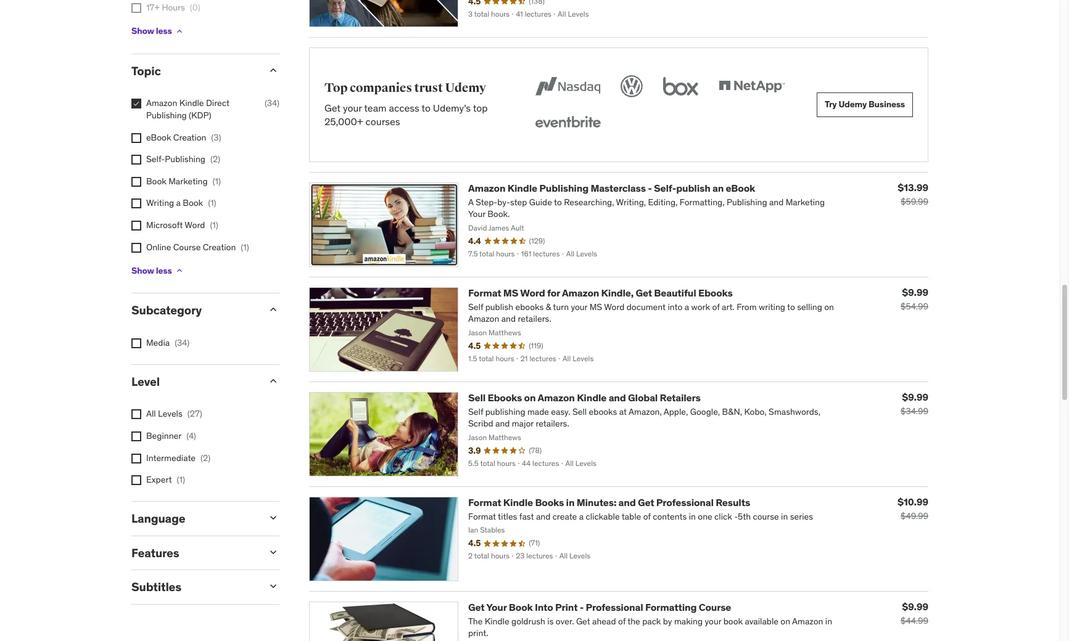 Task type: locate. For each thing, give the bounding box(es) containing it.
sell ebooks on amazon kindle and global retailers link
[[468, 392, 701, 404]]

small image
[[267, 512, 280, 524], [267, 546, 280, 559]]

and
[[609, 392, 626, 404], [619, 497, 636, 509]]

-
[[648, 182, 652, 194], [580, 601, 584, 614]]

0 vertical spatial ebooks
[[699, 287, 733, 299]]

(2) right 'intermediate'
[[201, 453, 211, 464]]

2 vertical spatial publishing
[[540, 182, 589, 194]]

self-
[[146, 154, 165, 165], [654, 182, 676, 194]]

publishing down ebook creation (3)
[[165, 154, 205, 165]]

xsmall image left ebook creation (3)
[[131, 133, 141, 143]]

(2)
[[210, 154, 220, 165], [201, 453, 211, 464]]

trust
[[414, 80, 443, 96]]

print
[[555, 601, 578, 614]]

language
[[131, 511, 185, 526]]

publishing up ebook creation (3)
[[146, 110, 187, 121]]

format for format ms word for amazon kindle, get beautiful ebooks
[[468, 287, 501, 299]]

0 horizontal spatial book
[[146, 176, 167, 187]]

xsmall image left book marketing (1)
[[131, 177, 141, 187]]

(27)
[[187, 409, 202, 420]]

xsmall image left "self-publishing (2)"
[[131, 155, 141, 165]]

netapp image
[[717, 73, 787, 100]]

xsmall image for expert
[[131, 476, 141, 486]]

1 vertical spatial $9.99
[[902, 391, 929, 403]]

to
[[422, 102, 431, 114]]

retailers
[[660, 392, 701, 404]]

ebooks right beautiful
[[699, 287, 733, 299]]

book right a
[[183, 198, 203, 209]]

xsmall image for online
[[131, 243, 141, 253]]

show down online
[[131, 265, 154, 276]]

$9.99 up $54.99 at the right
[[902, 286, 929, 298]]

xsmall image for beginner
[[131, 432, 141, 442]]

book
[[146, 176, 167, 187], [183, 198, 203, 209], [509, 601, 533, 614]]

course down microsoft word (1)
[[173, 242, 201, 253]]

xsmall image for 17+
[[131, 3, 141, 13]]

show less down 17+ at the top left of page
[[131, 25, 172, 37]]

25,000+
[[325, 116, 363, 128]]

1 vertical spatial self-
[[654, 182, 676, 194]]

1 horizontal spatial udemy
[[839, 99, 867, 110]]

3 small image from the top
[[267, 375, 280, 387]]

show less button down 17+ at the top left of page
[[131, 19, 184, 44]]

1 less from the top
[[156, 25, 172, 37]]

self- right 'masterclass'
[[654, 182, 676, 194]]

udemy's
[[433, 102, 471, 114]]

small image for subcategory
[[267, 304, 280, 316]]

1 vertical spatial course
[[699, 601, 732, 614]]

small image for level
[[267, 375, 280, 387]]

professional
[[657, 497, 714, 509], [586, 601, 643, 614]]

1 show from the top
[[131, 25, 154, 37]]

kindle
[[179, 98, 204, 109], [508, 182, 537, 194], [577, 392, 607, 404], [503, 497, 533, 509]]

1 vertical spatial small image
[[267, 546, 280, 559]]

1 horizontal spatial professional
[[657, 497, 714, 509]]

an
[[713, 182, 724, 194]]

(34) right direct
[[265, 98, 280, 109]]

self-publishing (2)
[[146, 154, 220, 165]]

$9.99
[[902, 286, 929, 298], [902, 391, 929, 403], [902, 601, 929, 613]]

1 vertical spatial show
[[131, 265, 154, 276]]

show less down online
[[131, 265, 172, 276]]

2 small image from the top
[[267, 546, 280, 559]]

xsmall image left writing
[[131, 199, 141, 209]]

3 $9.99 from the top
[[902, 601, 929, 613]]

- right print
[[580, 601, 584, 614]]

xsmall image left beginner
[[131, 432, 141, 442]]

publishing left 'masterclass'
[[540, 182, 589, 194]]

self- up book marketing (1)
[[146, 154, 165, 165]]

amazon kindle publishing masterclass - self-publish an ebook
[[468, 182, 755, 194]]

top companies trust udemy get your team access to udemy's top 25,000+ courses
[[325, 80, 488, 128]]

format
[[468, 287, 501, 299], [468, 497, 501, 509]]

results
[[716, 497, 751, 509]]

xsmall image for ebook
[[131, 133, 141, 143]]

xsmall image left media
[[131, 339, 141, 349]]

1 vertical spatial format
[[468, 497, 501, 509]]

1 vertical spatial less
[[156, 265, 172, 276]]

business
[[869, 99, 905, 110]]

0 vertical spatial show less
[[131, 25, 172, 37]]

1 horizontal spatial ebooks
[[699, 287, 733, 299]]

5 xsmall image from the top
[[131, 243, 141, 253]]

kindle,
[[601, 287, 634, 299]]

subtitles button
[[131, 580, 257, 595]]

small image for subtitles
[[267, 581, 280, 593]]

in
[[566, 497, 575, 509]]

small image for topic
[[267, 64, 280, 76]]

word up online course creation (1) on the top left of the page
[[185, 220, 205, 231]]

publishing
[[146, 110, 187, 121], [165, 154, 205, 165], [540, 182, 589, 194]]

1 vertical spatial ebook
[[726, 182, 755, 194]]

online course creation (1)
[[146, 242, 249, 253]]

udemy right try
[[839, 99, 867, 110]]

1 vertical spatial professional
[[586, 601, 643, 614]]

format kindle books in minutes: and get professional results
[[468, 497, 751, 509]]

0 horizontal spatial word
[[185, 220, 205, 231]]

$54.99
[[901, 301, 929, 312]]

topic
[[131, 63, 161, 78]]

2 format from the top
[[468, 497, 501, 509]]

small image
[[267, 64, 280, 76], [267, 304, 280, 316], [267, 375, 280, 387], [267, 581, 280, 593]]

xsmall image
[[131, 3, 141, 13], [131, 133, 141, 143], [131, 155, 141, 165], [131, 177, 141, 187], [131, 243, 141, 253], [131, 339, 141, 349], [131, 432, 141, 442], [131, 454, 141, 464]]

course right "formatting" on the bottom right of the page
[[699, 601, 732, 614]]

0 vertical spatial $9.99
[[902, 286, 929, 298]]

0 vertical spatial publishing
[[146, 110, 187, 121]]

creation up "self-publishing (2)"
[[173, 132, 206, 143]]

2 vertical spatial $9.99
[[902, 601, 929, 613]]

$10.99 $49.99
[[898, 496, 929, 522]]

2 show less from the top
[[131, 265, 172, 276]]

1 show less from the top
[[131, 25, 172, 37]]

0 horizontal spatial udemy
[[445, 80, 486, 96]]

1 vertical spatial show less
[[131, 265, 172, 276]]

subcategory button
[[131, 303, 257, 318]]

1 vertical spatial ebooks
[[488, 392, 522, 404]]

professional left results
[[657, 497, 714, 509]]

team
[[364, 102, 387, 114]]

xsmall image left 17+ at the top left of page
[[131, 3, 141, 13]]

ebooks
[[699, 287, 733, 299], [488, 392, 522, 404]]

1 vertical spatial show less button
[[131, 259, 184, 283]]

2 vertical spatial book
[[509, 601, 533, 614]]

for
[[547, 287, 560, 299]]

$9.99 inside $9.99 $44.99
[[902, 601, 929, 613]]

xsmall image down online course creation (1) on the top left of the page
[[174, 266, 184, 276]]

less
[[156, 25, 172, 37], [156, 265, 172, 276]]

publish
[[676, 182, 711, 194]]

online
[[146, 242, 171, 253]]

0 vertical spatial (34)
[[265, 98, 280, 109]]

- right 'masterclass'
[[648, 182, 652, 194]]

xsmall image for self-
[[131, 155, 141, 165]]

xsmall image left online
[[131, 243, 141, 253]]

1 horizontal spatial word
[[520, 287, 545, 299]]

xsmall image for media
[[131, 339, 141, 349]]

7 xsmall image from the top
[[131, 432, 141, 442]]

features
[[131, 546, 179, 561]]

get inside top companies trust udemy get your team access to udemy's top 25,000+ courses
[[325, 102, 341, 114]]

show down 17+ at the top left of page
[[131, 25, 154, 37]]

language button
[[131, 511, 257, 526]]

(1)
[[213, 176, 221, 187], [208, 198, 216, 209], [210, 220, 218, 231], [241, 242, 249, 253], [177, 475, 185, 486]]

1 horizontal spatial course
[[699, 601, 732, 614]]

udemy up udemy's
[[445, 80, 486, 96]]

1 horizontal spatial book
[[183, 198, 203, 209]]

beginner
[[146, 431, 182, 442]]

1 vertical spatial -
[[580, 601, 584, 614]]

ms
[[503, 287, 519, 299]]

(34) right media
[[175, 338, 190, 349]]

udemy inside top companies trust udemy get your team access to udemy's top 25,000+ courses
[[445, 80, 486, 96]]

0 horizontal spatial self-
[[146, 154, 165, 165]]

0 vertical spatial show
[[131, 25, 154, 37]]

0 horizontal spatial ebook
[[146, 132, 171, 143]]

1 xsmall image from the top
[[131, 3, 141, 13]]

$9.99 up $34.99
[[902, 391, 929, 403]]

direct
[[206, 98, 230, 109]]

8 xsmall image from the top
[[131, 454, 141, 464]]

1 horizontal spatial (34)
[[265, 98, 280, 109]]

show
[[131, 25, 154, 37], [131, 265, 154, 276]]

0 vertical spatial udemy
[[445, 80, 486, 96]]

access
[[389, 102, 420, 114]]

(0)
[[190, 2, 200, 13]]

0 vertical spatial less
[[156, 25, 172, 37]]

less down online
[[156, 265, 172, 276]]

xsmall image left all
[[131, 410, 141, 420]]

0 vertical spatial self-
[[146, 154, 165, 165]]

get up 25,000+
[[325, 102, 341, 114]]

0 vertical spatial small image
[[267, 512, 280, 524]]

beautiful
[[654, 287, 696, 299]]

2 show less button from the top
[[131, 259, 184, 283]]

2 horizontal spatial book
[[509, 601, 533, 614]]

1 vertical spatial book
[[183, 198, 203, 209]]

(3)
[[211, 132, 221, 143]]

ebook right an
[[726, 182, 755, 194]]

$9.99 for ebooks
[[902, 286, 929, 298]]

formatting
[[645, 601, 697, 614]]

0 vertical spatial format
[[468, 287, 501, 299]]

amazon
[[146, 98, 177, 109], [468, 182, 506, 194], [562, 287, 599, 299], [538, 392, 575, 404]]

2 small image from the top
[[267, 304, 280, 316]]

1 format from the top
[[468, 287, 501, 299]]

4 small image from the top
[[267, 581, 280, 593]]

1 small image from the top
[[267, 512, 280, 524]]

(34)
[[265, 98, 280, 109], [175, 338, 190, 349]]

2 show from the top
[[131, 265, 154, 276]]

amazon inside amazon kindle direct publishing (kdp)
[[146, 98, 177, 109]]

book for get your book into print - professional formatting course
[[509, 601, 533, 614]]

get
[[325, 102, 341, 114], [636, 287, 652, 299], [638, 497, 654, 509], [468, 601, 485, 614]]

xsmall image
[[174, 26, 184, 36], [131, 99, 141, 109], [131, 199, 141, 209], [131, 221, 141, 231], [174, 266, 184, 276], [131, 410, 141, 420], [131, 476, 141, 486]]

show less
[[131, 25, 172, 37], [131, 265, 172, 276]]

and right the minutes:
[[619, 497, 636, 509]]

book left "into"
[[509, 601, 533, 614]]

volkswagen image
[[618, 73, 646, 100]]

microsoft
[[146, 220, 183, 231]]

$9.99 up $44.99
[[902, 601, 929, 613]]

book up writing
[[146, 176, 167, 187]]

1 vertical spatial publishing
[[165, 154, 205, 165]]

format kindle books in minutes: and get professional results link
[[468, 497, 751, 509]]

nasdaq image
[[533, 73, 604, 100]]

ebooks left on
[[488, 392, 522, 404]]

1 horizontal spatial -
[[648, 182, 652, 194]]

level button
[[131, 374, 257, 389]]

$9.99 inside $9.99 $54.99
[[902, 286, 929, 298]]

udemy
[[445, 80, 486, 96], [839, 99, 867, 110]]

1 vertical spatial and
[[619, 497, 636, 509]]

xsmall image left microsoft
[[131, 221, 141, 231]]

word left for
[[520, 287, 545, 299]]

less down "17+ hours (0)"
[[156, 25, 172, 37]]

6 xsmall image from the top
[[131, 339, 141, 349]]

2 xsmall image from the top
[[131, 133, 141, 143]]

1 horizontal spatial self-
[[654, 182, 676, 194]]

publishing inside amazon kindle direct publishing (kdp)
[[146, 110, 187, 121]]

2 $9.99 from the top
[[902, 391, 929, 403]]

media (34)
[[146, 338, 190, 349]]

professional right print
[[586, 601, 643, 614]]

4 xsmall image from the top
[[131, 177, 141, 187]]

xsmall image left 'intermediate'
[[131, 454, 141, 464]]

ebook up "self-publishing (2)"
[[146, 132, 171, 143]]

creation down microsoft word (1)
[[203, 242, 236, 253]]

xsmall image left "expert" on the bottom left
[[131, 476, 141, 486]]

1 small image from the top
[[267, 64, 280, 76]]

0 vertical spatial course
[[173, 242, 201, 253]]

format for format kindle books in minutes: and get professional results
[[468, 497, 501, 509]]

0 vertical spatial creation
[[173, 132, 206, 143]]

show less button down online
[[131, 259, 184, 283]]

kindle inside amazon kindle direct publishing (kdp)
[[179, 98, 204, 109]]

0 vertical spatial book
[[146, 176, 167, 187]]

3 xsmall image from the top
[[131, 155, 141, 165]]

xsmall image for intermediate
[[131, 454, 141, 464]]

marketing
[[169, 176, 208, 187]]

0 horizontal spatial (34)
[[175, 338, 190, 349]]

(2) down the (3)
[[210, 154, 220, 165]]

xsmall image down the topic
[[131, 99, 141, 109]]

hours
[[162, 2, 185, 13]]

0 vertical spatial professional
[[657, 497, 714, 509]]

xsmall image for writing a book
[[131, 199, 141, 209]]

1 $9.99 from the top
[[902, 286, 929, 298]]

0 vertical spatial -
[[648, 182, 652, 194]]

course
[[173, 242, 201, 253], [699, 601, 732, 614]]

0 vertical spatial show less button
[[131, 19, 184, 44]]

show less for 2nd show less button
[[131, 265, 172, 276]]

top
[[473, 102, 488, 114]]

and left global
[[609, 392, 626, 404]]

word
[[185, 220, 205, 231], [520, 287, 545, 299]]

0 vertical spatial and
[[609, 392, 626, 404]]

and for minutes:
[[619, 497, 636, 509]]



Task type: vqa. For each thing, say whether or not it's contained in the screenshot.


Task type: describe. For each thing, give the bounding box(es) containing it.
17+ hours (0)
[[146, 2, 200, 13]]

level
[[131, 374, 160, 389]]

intermediate (2)
[[146, 453, 211, 464]]

a
[[176, 198, 181, 209]]

$13.99
[[898, 181, 929, 194]]

subtitles
[[131, 580, 181, 595]]

features button
[[131, 546, 257, 561]]

amazon kindle direct publishing (kdp)
[[146, 98, 230, 121]]

all
[[146, 409, 156, 420]]

$10.99
[[898, 496, 929, 508]]

format ms word for amazon kindle, get beautiful ebooks link
[[468, 287, 733, 299]]

1 vertical spatial (34)
[[175, 338, 190, 349]]

courses
[[366, 116, 400, 128]]

$59.99
[[901, 196, 929, 207]]

and for kindle
[[609, 392, 626, 404]]

microsoft word (1)
[[146, 220, 218, 231]]

xsmall image for book
[[131, 177, 141, 187]]

expert (1)
[[146, 475, 185, 486]]

format ms word for amazon kindle, get beautiful ebooks
[[468, 287, 733, 299]]

ebook creation (3)
[[146, 132, 221, 143]]

amazon kindle publishing masterclass - self-publish an ebook link
[[468, 182, 755, 194]]

kindle for direct
[[179, 98, 204, 109]]

global
[[628, 392, 658, 404]]

1 vertical spatial word
[[520, 287, 545, 299]]

0 horizontal spatial course
[[173, 242, 201, 253]]

$9.99 inside $9.99 $34.99
[[902, 391, 929, 403]]

1 horizontal spatial ebook
[[726, 182, 755, 194]]

0 horizontal spatial ebooks
[[488, 392, 522, 404]]

kindle for publishing
[[508, 182, 537, 194]]

$9.99 for course
[[902, 601, 929, 613]]

0 vertical spatial (2)
[[210, 154, 220, 165]]

get your book into print - professional formatting course link
[[468, 601, 732, 614]]

xsmall image for amazon kindle direct publishing (kdp)
[[131, 99, 141, 109]]

on
[[524, 392, 536, 404]]

into
[[535, 601, 553, 614]]

$9.99 $34.99
[[901, 391, 929, 417]]

0 horizontal spatial professional
[[586, 601, 643, 614]]

book for writing a book (1)
[[183, 198, 203, 209]]

top
[[325, 80, 348, 96]]

1 vertical spatial (2)
[[201, 453, 211, 464]]

(kdp)
[[189, 110, 211, 121]]

get your book into print - professional formatting course
[[468, 601, 732, 614]]

expert
[[146, 475, 172, 486]]

xsmall image for all levels
[[131, 410, 141, 420]]

try udemy business
[[825, 99, 905, 110]]

show less for 1st show less button from the top
[[131, 25, 172, 37]]

writing
[[146, 198, 174, 209]]

eventbrite image
[[533, 110, 604, 137]]

0 horizontal spatial -
[[580, 601, 584, 614]]

$13.99 $59.99
[[898, 181, 929, 207]]

$9.99 $54.99
[[901, 286, 929, 312]]

show for 2nd show less button
[[131, 265, 154, 276]]

xsmall image for microsoft word
[[131, 221, 141, 231]]

2 less from the top
[[156, 265, 172, 276]]

17+
[[146, 2, 160, 13]]

box image
[[660, 73, 702, 100]]

xsmall image down hours
[[174, 26, 184, 36]]

all levels (27)
[[146, 409, 202, 420]]

sell ebooks on amazon kindle and global retailers
[[468, 392, 701, 404]]

get right kindle,
[[636, 287, 652, 299]]

get right the minutes:
[[638, 497, 654, 509]]

small image for language
[[267, 512, 280, 524]]

$9.99 $44.99
[[901, 601, 929, 627]]

$49.99
[[901, 511, 929, 522]]

sell
[[468, 392, 486, 404]]

writing a book (1)
[[146, 198, 216, 209]]

$44.99
[[901, 616, 929, 627]]

minutes:
[[577, 497, 617, 509]]

companies
[[350, 80, 412, 96]]

$34.99
[[901, 406, 929, 417]]

0 vertical spatial ebook
[[146, 132, 171, 143]]

subcategory
[[131, 303, 202, 318]]

show for 1st show less button from the top
[[131, 25, 154, 37]]

kindle for books
[[503, 497, 533, 509]]

intermediate
[[146, 453, 196, 464]]

(4)
[[187, 431, 196, 442]]

small image for features
[[267, 546, 280, 559]]

try udemy business link
[[817, 92, 913, 117]]

1 vertical spatial udemy
[[839, 99, 867, 110]]

topic button
[[131, 63, 257, 78]]

book marketing (1)
[[146, 176, 221, 187]]

media
[[146, 338, 170, 349]]

your
[[486, 601, 507, 614]]

0 vertical spatial word
[[185, 220, 205, 231]]

try
[[825, 99, 837, 110]]

levels
[[158, 409, 183, 420]]

get left your
[[468, 601, 485, 614]]

your
[[343, 102, 362, 114]]

1 show less button from the top
[[131, 19, 184, 44]]

beginner (4)
[[146, 431, 196, 442]]

books
[[535, 497, 564, 509]]

masterclass
[[591, 182, 646, 194]]

1 vertical spatial creation
[[203, 242, 236, 253]]



